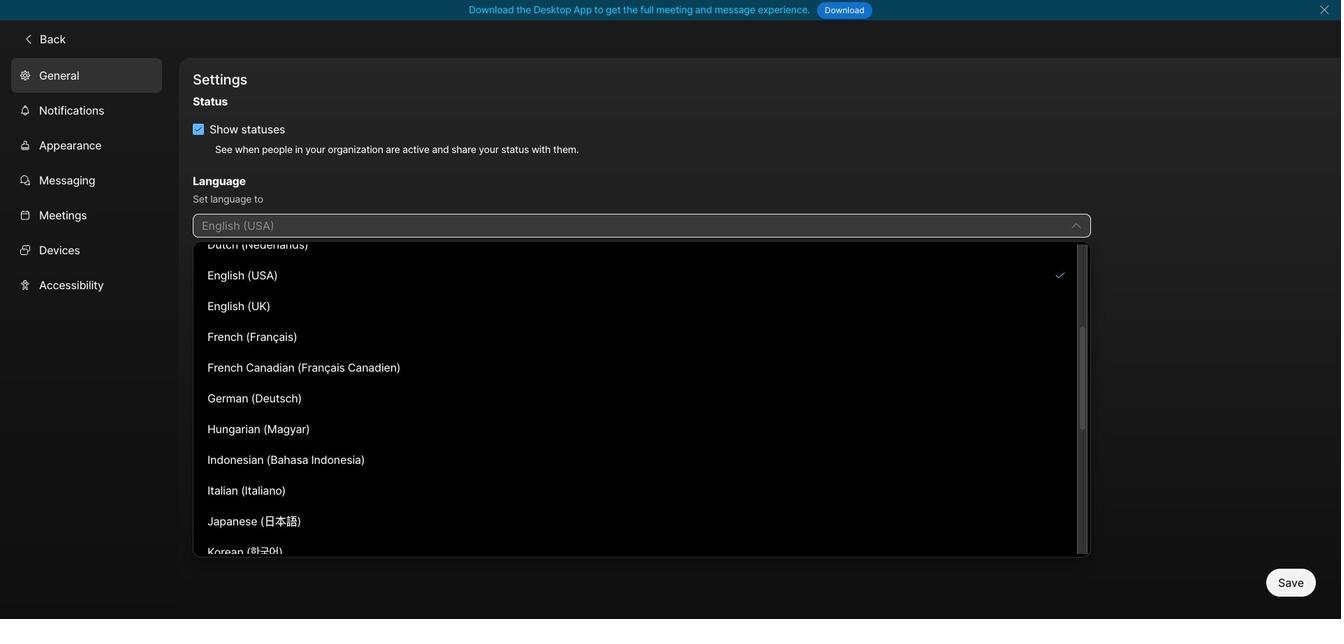 Task type: describe. For each thing, give the bounding box(es) containing it.
accessibility tab
[[11, 267, 162, 302]]

notifications tab
[[11, 93, 162, 128]]

appearance tab
[[11, 128, 162, 162]]

messaging tab
[[11, 162, 162, 197]]

cancel_16 image
[[1319, 4, 1330, 15]]

meetings tab
[[11, 197, 162, 232]]

general tab
[[11, 58, 162, 93]]



Task type: locate. For each thing, give the bounding box(es) containing it.
option
[[199, 261, 1075, 289]]

settings navigation
[[0, 58, 179, 619]]

list box
[[196, 231, 1088, 566]]

devices tab
[[11, 232, 162, 267]]



